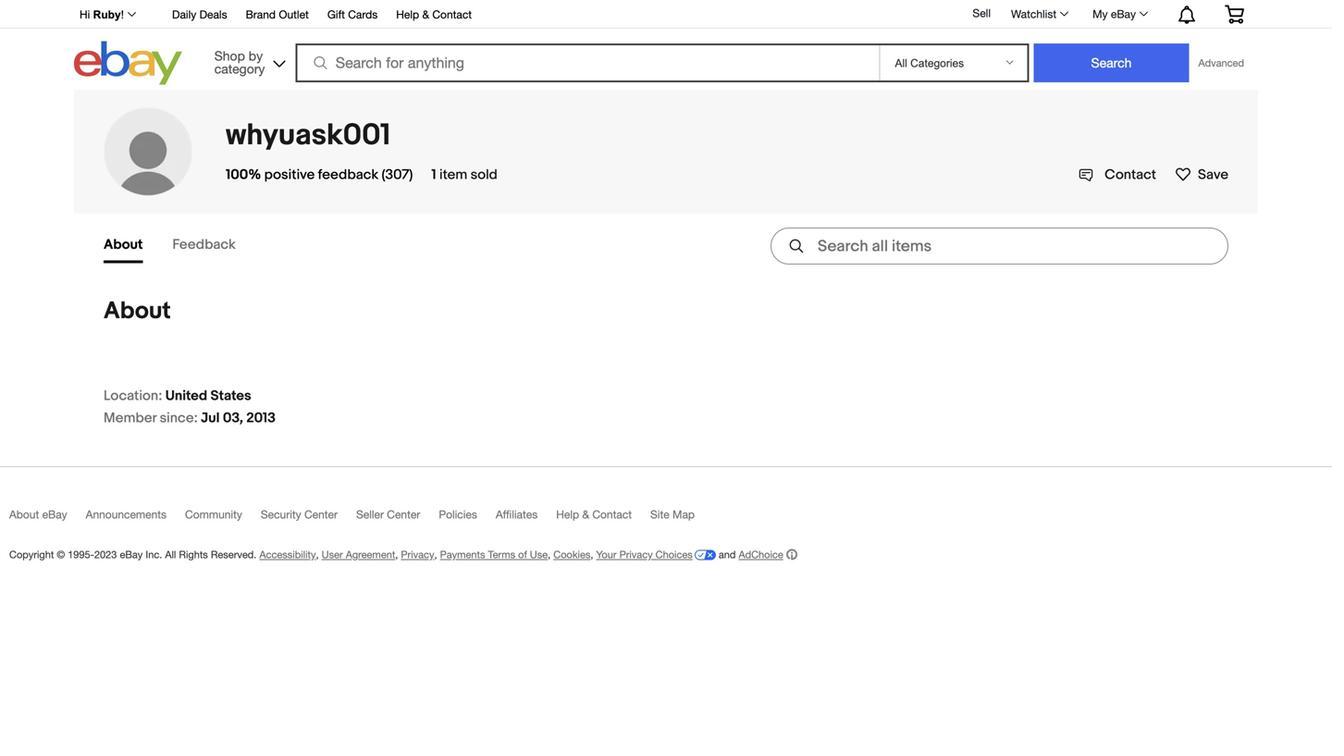 Task type: describe. For each thing, give the bounding box(es) containing it.
1 vertical spatial about
[[104, 297, 171, 326]]

security
[[261, 508, 301, 521]]

daily
[[172, 8, 196, 21]]

ruby
[[93, 8, 121, 21]]

accessibility link
[[259, 549, 316, 561]]

community
[[185, 508, 242, 521]]

reserved.
[[211, 549, 257, 561]]

member
[[104, 410, 157, 427]]

states
[[211, 388, 251, 404]]

location:
[[104, 388, 162, 404]]

1 horizontal spatial help & contact link
[[556, 508, 651, 529]]

watchlist link
[[1001, 3, 1077, 25]]

help & contact for the left help & contact link
[[396, 8, 472, 21]]

my
[[1093, 7, 1108, 20]]

payments
[[440, 549, 485, 561]]

whyuask001
[[226, 118, 391, 154]]

copyright © 1995-2023 ebay inc. all rights reserved. accessibility , user agreement , privacy , payments terms of use , cookies , your privacy choices
[[9, 549, 693, 561]]

cards
[[348, 8, 378, 21]]

all
[[165, 549, 176, 561]]

sell
[[973, 7, 991, 20]]

announcements
[[86, 508, 167, 521]]

cookies
[[554, 549, 591, 561]]

category
[[214, 61, 265, 76]]

user agreement link
[[322, 549, 395, 561]]

save button
[[1175, 166, 1229, 183]]

shop by category
[[214, 48, 265, 76]]

site map
[[651, 508, 695, 521]]

whyuask001 image
[[104, 107, 192, 196]]

sell link
[[965, 7, 999, 20]]

seller center link
[[356, 508, 439, 529]]

2023
[[94, 549, 117, 561]]

accessibility
[[259, 549, 316, 561]]

0 vertical spatial about
[[104, 236, 143, 253]]

outlet
[[279, 8, 309, 21]]

1 privacy from the left
[[401, 549, 434, 561]]

whyuask001 link
[[226, 118, 391, 154]]

location: united states member since: jul 03, 2013
[[104, 388, 276, 427]]

5 , from the left
[[591, 549, 594, 561]]

site map link
[[651, 508, 713, 529]]

my ebay link
[[1083, 3, 1157, 25]]

contact for rightmost help & contact link
[[593, 508, 632, 521]]

choices
[[656, 549, 693, 561]]

Search all items field
[[771, 228, 1229, 265]]

contact for the left help & contact link
[[432, 8, 472, 21]]

since:
[[160, 410, 198, 427]]

community link
[[185, 508, 261, 529]]

inc.
[[146, 549, 162, 561]]

Search for anything text field
[[299, 45, 876, 81]]

policies
[[439, 508, 477, 521]]

adchoice link
[[739, 549, 797, 561]]

2013
[[246, 410, 276, 427]]

adchoice
[[739, 549, 784, 561]]

0 horizontal spatial help & contact link
[[396, 5, 472, 25]]

about ebay link
[[9, 508, 86, 529]]

daily deals link
[[172, 5, 227, 25]]

security center
[[261, 508, 338, 521]]

& for rightmost help & contact link
[[582, 508, 589, 521]]

help for rightmost help & contact link
[[556, 508, 579, 521]]

hi ruby !
[[80, 8, 124, 21]]

save
[[1198, 167, 1229, 183]]

positive
[[264, 167, 315, 183]]

privacy link
[[401, 549, 434, 561]]

tab list containing about
[[104, 229, 265, 263]]

seller center
[[356, 508, 420, 521]]

shop
[[214, 48, 245, 63]]

use
[[530, 549, 548, 561]]

about ebay
[[9, 508, 67, 521]]

none submit inside shop by category banner
[[1034, 43, 1189, 82]]

& for the left help & contact link
[[422, 8, 429, 21]]

feedback
[[318, 167, 379, 183]]

terms
[[488, 549, 516, 561]]

shop by category button
[[206, 41, 289, 81]]



Task type: locate. For each thing, give the bounding box(es) containing it.
item
[[439, 167, 467, 183]]

& inside account navigation
[[422, 8, 429, 21]]

0 horizontal spatial help & contact
[[396, 8, 472, 21]]

help & contact link
[[396, 5, 472, 25], [556, 508, 651, 529]]

1 horizontal spatial center
[[387, 508, 420, 521]]

your
[[596, 549, 617, 561]]

3 , from the left
[[434, 549, 437, 561]]

security center link
[[261, 508, 356, 529]]

help & contact up your
[[556, 508, 632, 521]]

center right seller
[[387, 508, 420, 521]]

2 vertical spatial contact
[[593, 508, 632, 521]]

copyright
[[9, 549, 54, 561]]

2 center from the left
[[387, 508, 420, 521]]

gift
[[327, 8, 345, 21]]

about left feedback
[[104, 236, 143, 253]]

center right security
[[304, 508, 338, 521]]

of
[[518, 549, 527, 561]]

1995-
[[68, 549, 94, 561]]

sold
[[471, 167, 498, 183]]

0 horizontal spatial &
[[422, 8, 429, 21]]

contact left save button
[[1105, 167, 1157, 183]]

deals
[[199, 8, 227, 21]]

1 horizontal spatial &
[[582, 508, 589, 521]]

contact link
[[1079, 167, 1157, 183]]

center
[[304, 508, 338, 521], [387, 508, 420, 521]]

help & contact inside account navigation
[[396, 8, 472, 21]]

and
[[719, 549, 736, 561]]

by
[[249, 48, 263, 63]]

gift cards link
[[327, 5, 378, 25]]

contact inside account navigation
[[432, 8, 472, 21]]

0 horizontal spatial privacy
[[401, 549, 434, 561]]

0 vertical spatial help & contact
[[396, 8, 472, 21]]

ebay right my
[[1111, 7, 1136, 20]]

(307)
[[382, 167, 413, 183]]

1 horizontal spatial help
[[556, 508, 579, 521]]

help for the left help & contact link
[[396, 8, 419, 21]]

rights
[[179, 549, 208, 561]]

ebay inside account navigation
[[1111, 7, 1136, 20]]

100%
[[226, 167, 261, 183]]

center for seller center
[[387, 508, 420, 521]]

tab list
[[104, 229, 265, 263]]

agreement
[[346, 549, 395, 561]]

1 vertical spatial help & contact
[[556, 508, 632, 521]]

2 , from the left
[[395, 549, 398, 561]]

center for security center
[[304, 508, 338, 521]]

about up location:
[[104, 297, 171, 326]]

help inside account navigation
[[396, 8, 419, 21]]

2 vertical spatial about
[[9, 508, 39, 521]]

site
[[651, 508, 670, 521]]

0 vertical spatial help
[[396, 8, 419, 21]]

help up cookies
[[556, 508, 579, 521]]

1 , from the left
[[316, 549, 319, 561]]

help & contact right cards
[[396, 8, 472, 21]]

hi
[[80, 8, 90, 21]]

1 horizontal spatial ebay
[[120, 549, 143, 561]]

& up cookies
[[582, 508, 589, 521]]

ebay left "inc."
[[120, 549, 143, 561]]

, left payments
[[434, 549, 437, 561]]

ebay
[[1111, 7, 1136, 20], [42, 508, 67, 521], [120, 549, 143, 561]]

jul
[[201, 410, 220, 427]]

announcements link
[[86, 508, 185, 529]]

your shopping cart image
[[1224, 5, 1245, 23]]

4 , from the left
[[548, 549, 551, 561]]

1 vertical spatial help
[[556, 508, 579, 521]]

help & contact link up your
[[556, 508, 651, 529]]

payments terms of use link
[[440, 549, 548, 561]]

1 vertical spatial ebay
[[42, 508, 67, 521]]

0 horizontal spatial ebay
[[42, 508, 67, 521]]

1
[[432, 167, 436, 183]]

0 vertical spatial help & contact link
[[396, 5, 472, 25]]

help
[[396, 8, 419, 21], [556, 508, 579, 521]]

1 center from the left
[[304, 508, 338, 521]]

, left privacy link
[[395, 549, 398, 561]]

brand
[[246, 8, 276, 21]]

account navigation
[[69, 0, 1258, 29]]

daily deals
[[172, 8, 227, 21]]

& right cards
[[422, 8, 429, 21]]

2 horizontal spatial contact
[[1105, 167, 1157, 183]]

ebay for about ebay
[[42, 508, 67, 521]]

contact up your
[[593, 508, 632, 521]]

privacy down the seller center link
[[401, 549, 434, 561]]

policies link
[[439, 508, 496, 529]]

None submit
[[1034, 43, 1189, 82]]

and adchoice
[[716, 549, 784, 561]]

0 vertical spatial ebay
[[1111, 7, 1136, 20]]

2 vertical spatial ebay
[[120, 549, 143, 561]]

your privacy choices link
[[596, 549, 716, 561]]

1 vertical spatial contact
[[1105, 167, 1157, 183]]

my ebay
[[1093, 7, 1136, 20]]

0 horizontal spatial contact
[[432, 8, 472, 21]]

shop by category banner
[[69, 0, 1258, 90]]

100% positive feedback (307)
[[226, 167, 413, 183]]

privacy right your
[[620, 549, 653, 561]]

2 privacy from the left
[[620, 549, 653, 561]]

user
[[322, 549, 343, 561]]

help & contact
[[396, 8, 472, 21], [556, 508, 632, 521]]

advanced link
[[1189, 44, 1254, 81]]

help & contact for rightmost help & contact link
[[556, 508, 632, 521]]

gift cards
[[327, 8, 378, 21]]

0 vertical spatial &
[[422, 8, 429, 21]]

ebay for my ebay
[[1111, 7, 1136, 20]]

1 horizontal spatial privacy
[[620, 549, 653, 561]]

privacy
[[401, 549, 434, 561], [620, 549, 653, 561]]

0 horizontal spatial center
[[304, 508, 338, 521]]

!
[[121, 8, 124, 21]]

2 horizontal spatial ebay
[[1111, 7, 1136, 20]]

ebay up © at the left bottom of page
[[42, 508, 67, 521]]

, left cookies "link"
[[548, 549, 551, 561]]

affiliates
[[496, 508, 538, 521]]

0 vertical spatial contact
[[432, 8, 472, 21]]

03,
[[223, 410, 243, 427]]

©
[[57, 549, 65, 561]]

brand outlet
[[246, 8, 309, 21]]

united
[[165, 388, 207, 404]]

1 horizontal spatial help & contact
[[556, 508, 632, 521]]

1 vertical spatial help & contact link
[[556, 508, 651, 529]]

watchlist
[[1011, 7, 1057, 20]]

help right cards
[[396, 8, 419, 21]]

brand outlet link
[[246, 5, 309, 25]]

contact right cards
[[432, 8, 472, 21]]

, left your
[[591, 549, 594, 561]]

&
[[422, 8, 429, 21], [582, 508, 589, 521]]

help & contact link right cards
[[396, 5, 472, 25]]

map
[[673, 508, 695, 521]]

about
[[104, 236, 143, 253], [104, 297, 171, 326], [9, 508, 39, 521]]

1 horizontal spatial contact
[[593, 508, 632, 521]]

0 horizontal spatial help
[[396, 8, 419, 21]]

affiliates link
[[496, 508, 556, 529]]

seller
[[356, 508, 384, 521]]

advanced
[[1199, 57, 1245, 69]]

1 vertical spatial &
[[582, 508, 589, 521]]

1 item sold
[[432, 167, 498, 183]]

about up copyright
[[9, 508, 39, 521]]

, left user
[[316, 549, 319, 561]]

cookies link
[[554, 549, 591, 561]]



Task type: vqa. For each thing, say whether or not it's contained in the screenshot.
Cancelling
no



